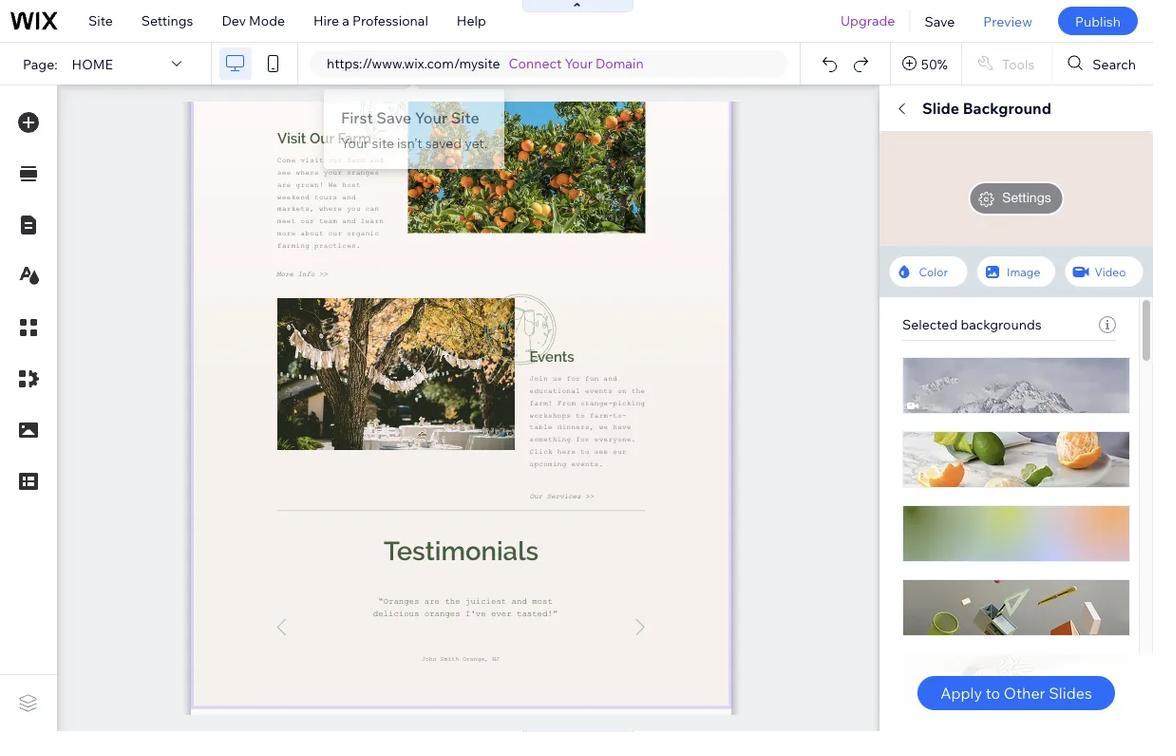 Task type: locate. For each thing, give the bounding box(es) containing it.
your up saved
[[415, 108, 448, 127]]

site up home
[[88, 12, 113, 29]]

0 vertical spatial slide background
[[923, 99, 1052, 118]]

preview button
[[970, 0, 1047, 42]]

delicious
[[985, 443, 1048, 462]]

settings left dev
[[141, 12, 193, 29]]

i've
[[915, 466, 940, 485]]

dev mode
[[222, 12, 285, 29]]

edit
[[950, 99, 979, 118]]

your down first
[[341, 135, 369, 152]]

settings up 'slide  1'
[[1003, 190, 1052, 205]]

save up site on the left top
[[377, 108, 412, 127]]

save
[[925, 13, 956, 29], [377, 108, 412, 127]]

john smith  orange, nj
[[915, 560, 1083, 579]]

first save your site your site isn't saved yet.
[[341, 108, 488, 152]]

0 vertical spatial your
[[565, 55, 593, 72]]

hire
[[314, 12, 339, 29]]

slide
[[923, 99, 960, 118], [1009, 211, 1041, 228], [903, 266, 934, 283], [1009, 630, 1041, 647], [1009, 699, 1041, 715]]

search
[[1093, 55, 1137, 72]]

0 horizontal spatial site
[[88, 12, 113, 29]]

slide left 2
[[1009, 630, 1041, 647]]

quick
[[903, 99, 946, 118]]

slide background
[[923, 99, 1052, 118], [903, 266, 1012, 283]]

0 vertical spatial background
[[964, 99, 1052, 118]]

backgrounds
[[961, 317, 1042, 333]]

2
[[1044, 630, 1051, 647]]

preview
[[984, 13, 1033, 29]]

0 horizontal spatial save
[[377, 108, 412, 127]]

your
[[565, 55, 593, 72], [415, 108, 448, 127], [341, 135, 369, 152]]

mode
[[249, 12, 285, 29]]

juiciest
[[1038, 420, 1089, 439]]

upgrade
[[841, 12, 896, 29]]

slide background up selected backgrounds
[[903, 266, 1012, 283]]

connect
[[509, 55, 562, 72]]

3
[[1044, 699, 1052, 715]]

1 horizontal spatial save
[[925, 13, 956, 29]]

site up yet.
[[451, 108, 480, 127]]

slide up selected
[[903, 266, 934, 283]]

a
[[342, 12, 350, 29]]

0 horizontal spatial settings
[[141, 12, 193, 29]]

paragraph up john
[[903, 523, 968, 539]]

saved
[[426, 135, 462, 152]]

1 horizontal spatial site
[[451, 108, 480, 127]]

nj
[[1062, 560, 1083, 579]]

apply to other slides
[[941, 684, 1093, 703]]

1 horizontal spatial settings
[[1003, 190, 1052, 205]]

1 vertical spatial your
[[415, 108, 448, 127]]

1 vertical spatial site
[[451, 108, 480, 127]]

slide  2
[[1009, 630, 1051, 647]]

oranges
[[1052, 443, 1110, 462]]

0 vertical spatial settings
[[141, 12, 193, 29]]

other
[[1004, 684, 1046, 703]]

background up selected backgrounds
[[937, 266, 1012, 283]]

selected backgrounds
[[903, 317, 1042, 333]]

"oranges are the juiciest and most delicious oranges i've ever tasted!"
[[915, 420, 1110, 485]]

1 paragraph from the top
[[903, 383, 968, 400]]

1 horizontal spatial your
[[415, 108, 448, 127]]

background down 'tools' button
[[964, 99, 1052, 118]]

help
[[457, 12, 486, 29]]

your for save
[[415, 108, 448, 127]]

1 vertical spatial slide background
[[903, 266, 1012, 283]]

slide background down 'tools' button
[[923, 99, 1052, 118]]

paragraph
[[903, 383, 968, 400], [903, 523, 968, 539]]

your left domain at the right top of page
[[565, 55, 593, 72]]

quick edit
[[903, 99, 979, 118]]

0 vertical spatial paragraph
[[903, 383, 968, 400]]

slides
[[1050, 684, 1093, 703]]

site
[[88, 12, 113, 29], [451, 108, 480, 127]]

most
[[946, 443, 982, 462]]

your for connect
[[565, 55, 593, 72]]

2 horizontal spatial your
[[565, 55, 593, 72]]

the
[[1011, 420, 1035, 439]]

settings
[[141, 12, 193, 29], [1003, 190, 1052, 205]]

change
[[1041, 317, 1083, 331]]

slide left 1
[[1009, 211, 1041, 228]]

2 paragraph from the top
[[903, 523, 968, 539]]

background
[[964, 99, 1052, 118], [937, 266, 1012, 283]]

first
[[341, 108, 373, 127]]

1 vertical spatial save
[[377, 108, 412, 127]]

1 vertical spatial paragraph
[[903, 523, 968, 539]]

video
[[1095, 265, 1127, 279]]

to
[[986, 684, 1001, 703]]

0 vertical spatial save
[[925, 13, 956, 29]]

save inside "button"
[[925, 13, 956, 29]]

2 vertical spatial your
[[341, 135, 369, 152]]

save up '50%'
[[925, 13, 956, 29]]

0 horizontal spatial your
[[341, 135, 369, 152]]

paragraph up the "oranges
[[903, 383, 968, 400]]

home
[[72, 55, 113, 72]]

slide  1
[[1009, 211, 1050, 228]]



Task type: vqa. For each thing, say whether or not it's contained in the screenshot.
Add
no



Task type: describe. For each thing, give the bounding box(es) containing it.
1
[[1044, 211, 1050, 228]]

domain
[[596, 55, 644, 72]]

selected
[[903, 317, 958, 333]]

john
[[915, 560, 952, 579]]

ever
[[943, 466, 974, 485]]

save button
[[911, 0, 970, 42]]

tools button
[[963, 43, 1053, 85]]

50% button
[[891, 43, 962, 85]]

50%
[[922, 55, 948, 72]]

smith
[[956, 560, 998, 579]]

paragraph for "oranges
[[903, 383, 968, 400]]

tools
[[1003, 55, 1035, 72]]

https://www.wix.com/mysite
[[327, 55, 500, 72]]

and
[[915, 443, 942, 462]]

slide left 3
[[1009, 699, 1041, 715]]

publish button
[[1059, 7, 1139, 35]]

dev
[[222, 12, 246, 29]]

publish
[[1076, 13, 1122, 29]]

image
[[1008, 265, 1041, 279]]

search button
[[1053, 43, 1154, 85]]

1 vertical spatial settings
[[1003, 190, 1052, 205]]

isn't
[[397, 135, 423, 152]]

paragraph for john
[[903, 523, 968, 539]]

professional
[[353, 12, 429, 29]]

yet.
[[465, 135, 488, 152]]

are
[[985, 420, 1008, 439]]

https://www.wix.com/mysite connect your domain
[[327, 55, 644, 72]]

site
[[372, 135, 394, 152]]

apply
[[941, 684, 983, 703]]

hire a professional
[[314, 12, 429, 29]]

1 vertical spatial background
[[937, 266, 1012, 283]]

save inside first save your site your site isn't saved yet.
[[377, 108, 412, 127]]

slide  3
[[1009, 699, 1052, 715]]

site inside first save your site your site isn't saved yet.
[[451, 108, 480, 127]]

apply to other slides button
[[918, 677, 1116, 711]]

slide down '50%'
[[923, 99, 960, 118]]

change button
[[1028, 313, 1095, 336]]

color
[[920, 265, 949, 279]]

orange,
[[1001, 560, 1058, 579]]

0 vertical spatial site
[[88, 12, 113, 29]]

"oranges
[[915, 420, 982, 439]]

tasted!"
[[978, 466, 1032, 485]]



